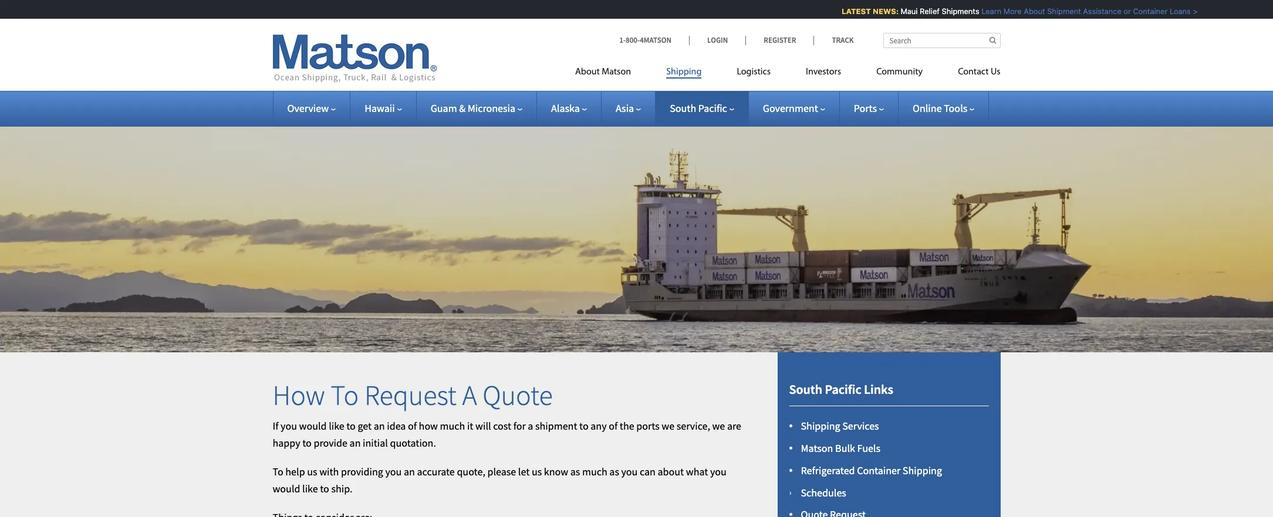 Task type: describe. For each thing, give the bounding box(es) containing it.
the
[[620, 420, 634, 433]]

provide
[[314, 437, 347, 450]]

register
[[764, 35, 796, 45]]

2 of from the left
[[609, 420, 618, 433]]

alaska
[[551, 102, 580, 115]]

quotation.
[[390, 437, 436, 450]]

container inside the south pacific links section
[[857, 464, 901, 478]]

4matson
[[640, 35, 672, 45]]

matson bulk fuels
[[801, 442, 880, 456]]

asia
[[616, 102, 634, 115]]

a
[[528, 420, 533, 433]]

fuels
[[857, 442, 880, 456]]

shipping for shipping services
[[801, 420, 840, 433]]

assistance
[[1078, 6, 1117, 16]]

shipping link
[[649, 62, 719, 86]]

investors
[[806, 68, 841, 77]]

matson inside the south pacific links section
[[801, 442, 833, 456]]

request
[[364, 378, 457, 413]]

ship.
[[331, 482, 352, 496]]

ports link
[[854, 102, 884, 115]]

news:
[[868, 6, 894, 16]]

you left can
[[621, 466, 638, 479]]

with
[[319, 466, 339, 479]]

south pacific links
[[789, 381, 893, 398]]

loans
[[1165, 6, 1186, 16]]

much inside if you would like to get an idea of how much it will cost for a shipment to any of the ports we service, we are happy to provide an initial quotation.
[[440, 420, 465, 433]]

much inside to help us with providing you an accurate quote, please let us know as much as you can about what you would like to ship.
[[582, 466, 607, 479]]

accurate
[[417, 466, 455, 479]]

for
[[513, 420, 526, 433]]

happy
[[273, 437, 300, 450]]

links
[[864, 381, 893, 398]]

top menu navigation
[[575, 62, 1001, 86]]

contact us link
[[940, 62, 1001, 86]]

about matson link
[[575, 62, 649, 86]]

what
[[686, 466, 708, 479]]

south pacific
[[670, 102, 727, 115]]

logistics link
[[719, 62, 788, 86]]

like inside if you would like to get an idea of how much it will cost for a shipment to any of the ports we service, we are happy to provide an initial quotation.
[[329, 420, 344, 433]]

how
[[419, 420, 438, 433]]

guam & micronesia link
[[431, 102, 522, 115]]

schedules link
[[801, 486, 846, 500]]

south for south pacific links
[[789, 381, 822, 398]]

get
[[358, 420, 372, 433]]

to inside to help us with providing you an accurate quote, please let us know as much as you can about what you would like to ship.
[[273, 466, 283, 479]]

can
[[640, 466, 656, 479]]

government link
[[763, 102, 825, 115]]

asia link
[[616, 102, 641, 115]]

learn more about shipment assistance or container loans > link
[[977, 6, 1193, 16]]

shipping services
[[801, 420, 879, 433]]

latest news: maui relief shipments learn more about shipment assistance or container loans >
[[837, 6, 1193, 16]]

1 as from the left
[[570, 466, 580, 479]]

1-800-4matson
[[619, 35, 672, 45]]

it
[[467, 420, 473, 433]]

government
[[763, 102, 818, 115]]

an for to
[[374, 420, 385, 433]]

matson inside 'link'
[[602, 68, 631, 77]]

1 us from the left
[[307, 466, 317, 479]]

matson bulk fuels link
[[801, 442, 880, 456]]

0 horizontal spatial an
[[350, 437, 361, 450]]

if
[[273, 420, 279, 433]]

investors link
[[788, 62, 859, 86]]

hawaii link
[[365, 102, 402, 115]]

how to request a quote
[[273, 378, 553, 413]]

would inside to help us with providing you an accurate quote, please let us know as much as you can about what you would like to ship.
[[273, 482, 300, 496]]

us
[[991, 68, 1001, 77]]

latest
[[837, 6, 866, 16]]

how
[[273, 378, 325, 413]]

>
[[1188, 6, 1193, 16]]

community
[[876, 68, 923, 77]]

south for south pacific
[[670, 102, 696, 115]]

shipping services link
[[801, 420, 879, 433]]

would inside if you would like to get an idea of how much it will cost for a shipment to any of the ports we service, we are happy to provide an initial quotation.
[[299, 420, 327, 433]]

hawaii
[[365, 102, 395, 115]]

any
[[591, 420, 607, 433]]

2 us from the left
[[532, 466, 542, 479]]

learn
[[977, 6, 997, 16]]

shipments
[[937, 6, 974, 16]]

you right providing
[[385, 466, 402, 479]]

pacific for south pacific
[[698, 102, 727, 115]]

to help us with providing you an accurate quote, please let us know as much as you can about what you would like to ship.
[[273, 466, 727, 496]]

banner image
[[0, 108, 1273, 353]]

overview
[[287, 102, 329, 115]]

track
[[832, 35, 854, 45]]



Task type: locate. For each thing, give the bounding box(es) containing it.
as
[[570, 466, 580, 479], [609, 466, 619, 479]]

1-
[[619, 35, 626, 45]]

0 vertical spatial pacific
[[698, 102, 727, 115]]

0 horizontal spatial us
[[307, 466, 317, 479]]

1 vertical spatial like
[[302, 482, 318, 496]]

as left can
[[609, 466, 619, 479]]

about matson
[[575, 68, 631, 77]]

refrigerated
[[801, 464, 855, 478]]

of
[[408, 420, 417, 433], [609, 420, 618, 433]]

alaska link
[[551, 102, 587, 115]]

will
[[475, 420, 491, 433]]

south pacific links section
[[763, 353, 1015, 518]]

1 vertical spatial matson
[[801, 442, 833, 456]]

an right get
[[374, 420, 385, 433]]

0 horizontal spatial much
[[440, 420, 465, 433]]

an down get
[[350, 437, 361, 450]]

matson
[[602, 68, 631, 77], [801, 442, 833, 456]]

about inside 'link'
[[575, 68, 600, 77]]

0 horizontal spatial container
[[857, 464, 901, 478]]

know
[[544, 466, 568, 479]]

1 vertical spatial south
[[789, 381, 822, 398]]

a
[[462, 378, 477, 413]]

1 of from the left
[[408, 420, 417, 433]]

as right the know
[[570, 466, 580, 479]]

login link
[[689, 35, 746, 45]]

1 horizontal spatial container
[[1128, 6, 1163, 16]]

1 horizontal spatial much
[[582, 466, 607, 479]]

800-
[[626, 35, 640, 45]]

relief
[[915, 6, 935, 16]]

to right happy
[[302, 437, 312, 450]]

south up 'shipping services' link
[[789, 381, 822, 398]]

about
[[658, 466, 684, 479]]

schedules
[[801, 486, 846, 500]]

1 vertical spatial shipping
[[801, 420, 840, 433]]

2 as from the left
[[609, 466, 619, 479]]

0 vertical spatial shipping
[[666, 68, 702, 77]]

0 vertical spatial container
[[1128, 6, 1163, 16]]

pacific inside section
[[825, 381, 861, 398]]

contact us
[[958, 68, 1001, 77]]

0 horizontal spatial south
[[670, 102, 696, 115]]

matson up 'refrigerated'
[[801, 442, 833, 456]]

shipping for shipping
[[666, 68, 702, 77]]

1 horizontal spatial an
[[374, 420, 385, 433]]

you
[[281, 420, 297, 433], [385, 466, 402, 479], [621, 466, 638, 479], [710, 466, 727, 479]]

Search search field
[[883, 33, 1001, 48]]

service,
[[677, 420, 710, 433]]

0 horizontal spatial as
[[570, 466, 580, 479]]

guam
[[431, 102, 457, 115]]

community link
[[859, 62, 940, 86]]

about right more
[[1019, 6, 1040, 16]]

1 horizontal spatial us
[[532, 466, 542, 479]]

1 horizontal spatial about
[[1019, 6, 1040, 16]]

services
[[842, 420, 879, 433]]

bulk
[[835, 442, 855, 456]]

please
[[487, 466, 516, 479]]

pacific left "links"
[[825, 381, 861, 398]]

ports
[[636, 420, 660, 433]]

0 horizontal spatial to
[[273, 466, 283, 479]]

quote
[[483, 378, 553, 413]]

1 vertical spatial to
[[273, 466, 283, 479]]

much right the know
[[582, 466, 607, 479]]

1 horizontal spatial to
[[331, 378, 359, 413]]

an inside to help us with providing you an accurate quote, please let us know as much as you can about what you would like to ship.
[[404, 466, 415, 479]]

0 horizontal spatial we
[[662, 420, 674, 433]]

2 horizontal spatial an
[[404, 466, 415, 479]]

south inside section
[[789, 381, 822, 398]]

1 horizontal spatial as
[[609, 466, 619, 479]]

1-800-4matson link
[[619, 35, 689, 45]]

2 vertical spatial shipping
[[903, 464, 942, 478]]

0 horizontal spatial pacific
[[698, 102, 727, 115]]

we right ports at the bottom of page
[[662, 420, 674, 433]]

0 vertical spatial would
[[299, 420, 327, 433]]

south pacific link
[[670, 102, 734, 115]]

us left with
[[307, 466, 317, 479]]

if you would like to get an idea of how much it will cost for a shipment to any of the ports we service, we are happy to provide an initial quotation.
[[273, 420, 741, 450]]

1 horizontal spatial of
[[609, 420, 618, 433]]

to left ship. at the left
[[320, 482, 329, 496]]

blue matson logo with ocean, shipping, truck, rail and logistics written beneath it. image
[[273, 35, 437, 83]]

us right let
[[532, 466, 542, 479]]

0 vertical spatial about
[[1019, 6, 1040, 16]]

an left accurate
[[404, 466, 415, 479]]

0 vertical spatial to
[[331, 378, 359, 413]]

micronesia
[[468, 102, 515, 115]]

initial
[[363, 437, 388, 450]]

1 vertical spatial about
[[575, 68, 600, 77]]

to up get
[[331, 378, 359, 413]]

1 horizontal spatial pacific
[[825, 381, 861, 398]]

would up 'provide' on the left of the page
[[299, 420, 327, 433]]

south down "shipping" link
[[670, 102, 696, 115]]

shipping
[[666, 68, 702, 77], [801, 420, 840, 433], [903, 464, 942, 478]]

or
[[1119, 6, 1126, 16]]

online tools link
[[913, 102, 975, 115]]

0 horizontal spatial shipping
[[666, 68, 702, 77]]

we left are
[[712, 420, 725, 433]]

1 vertical spatial pacific
[[825, 381, 861, 398]]

let
[[518, 466, 530, 479]]

south
[[670, 102, 696, 115], [789, 381, 822, 398]]

0 vertical spatial south
[[670, 102, 696, 115]]

0 vertical spatial matson
[[602, 68, 631, 77]]

cost
[[493, 420, 511, 433]]

0 vertical spatial an
[[374, 420, 385, 433]]

2 we from the left
[[712, 420, 725, 433]]

0 vertical spatial like
[[329, 420, 344, 433]]

1 horizontal spatial we
[[712, 420, 725, 433]]

container
[[1128, 6, 1163, 16], [857, 464, 901, 478]]

more
[[999, 6, 1017, 16]]

1 horizontal spatial matson
[[801, 442, 833, 456]]

0 horizontal spatial of
[[408, 420, 417, 433]]

guam & micronesia
[[431, 102, 515, 115]]

container right or
[[1128, 6, 1163, 16]]

1 horizontal spatial south
[[789, 381, 822, 398]]

0 horizontal spatial matson
[[602, 68, 631, 77]]

to left help on the bottom
[[273, 466, 283, 479]]

of right idea
[[408, 420, 417, 433]]

matson down 1-
[[602, 68, 631, 77]]

refrigerated container shipping
[[801, 464, 942, 478]]

refrigerated container shipping link
[[801, 464, 942, 478]]

1 vertical spatial an
[[350, 437, 361, 450]]

to
[[331, 378, 359, 413], [273, 466, 283, 479]]

&
[[459, 102, 466, 115]]

help
[[285, 466, 305, 479]]

much left 'it'
[[440, 420, 465, 433]]

1 horizontal spatial shipping
[[801, 420, 840, 433]]

would
[[299, 420, 327, 433], [273, 482, 300, 496]]

about up alaska link
[[575, 68, 600, 77]]

0 vertical spatial much
[[440, 420, 465, 433]]

shipment
[[535, 420, 577, 433]]

shipping inside top menu navigation
[[666, 68, 702, 77]]

you right if
[[281, 420, 297, 433]]

you right what
[[710, 466, 727, 479]]

1 vertical spatial would
[[273, 482, 300, 496]]

1 we from the left
[[662, 420, 674, 433]]

like up 'provide' on the left of the page
[[329, 420, 344, 433]]

to inside to help us with providing you an accurate quote, please let us know as much as you can about what you would like to ship.
[[320, 482, 329, 496]]

0 horizontal spatial like
[[302, 482, 318, 496]]

1 horizontal spatial like
[[329, 420, 344, 433]]

pacific for south pacific links
[[825, 381, 861, 398]]

you inside if you would like to get an idea of how much it will cost for a shipment to any of the ports we service, we are happy to provide an initial quotation.
[[281, 420, 297, 433]]

2 horizontal spatial shipping
[[903, 464, 942, 478]]

to left any
[[579, 420, 589, 433]]

None search field
[[883, 33, 1001, 48]]

online tools
[[913, 102, 968, 115]]

like inside to help us with providing you an accurate quote, please let us know as much as you can about what you would like to ship.
[[302, 482, 318, 496]]

shipment
[[1042, 6, 1076, 16]]

an for providing
[[404, 466, 415, 479]]

providing
[[341, 466, 383, 479]]

about
[[1019, 6, 1040, 16], [575, 68, 600, 77]]

register link
[[746, 35, 814, 45]]

would down help on the bottom
[[273, 482, 300, 496]]

we
[[662, 420, 674, 433], [712, 420, 725, 433]]

online
[[913, 102, 942, 115]]

overview link
[[287, 102, 336, 115]]

to left get
[[346, 420, 356, 433]]

to
[[346, 420, 356, 433], [579, 420, 589, 433], [302, 437, 312, 450], [320, 482, 329, 496]]

idea
[[387, 420, 406, 433]]

contact
[[958, 68, 989, 77]]

ports
[[854, 102, 877, 115]]

pacific down "shipping" link
[[698, 102, 727, 115]]

track link
[[814, 35, 854, 45]]

search image
[[989, 36, 996, 44]]

login
[[707, 35, 728, 45]]

container down fuels
[[857, 464, 901, 478]]

like down help on the bottom
[[302, 482, 318, 496]]

are
[[727, 420, 741, 433]]

1 vertical spatial much
[[582, 466, 607, 479]]

maui
[[896, 6, 913, 16]]

1 vertical spatial container
[[857, 464, 901, 478]]

2 vertical spatial an
[[404, 466, 415, 479]]

quote,
[[457, 466, 485, 479]]

logistics
[[737, 68, 771, 77]]

0 horizontal spatial about
[[575, 68, 600, 77]]

of left the
[[609, 420, 618, 433]]



Task type: vqa. For each thing, say whether or not it's contained in the screenshot.
s.s.
no



